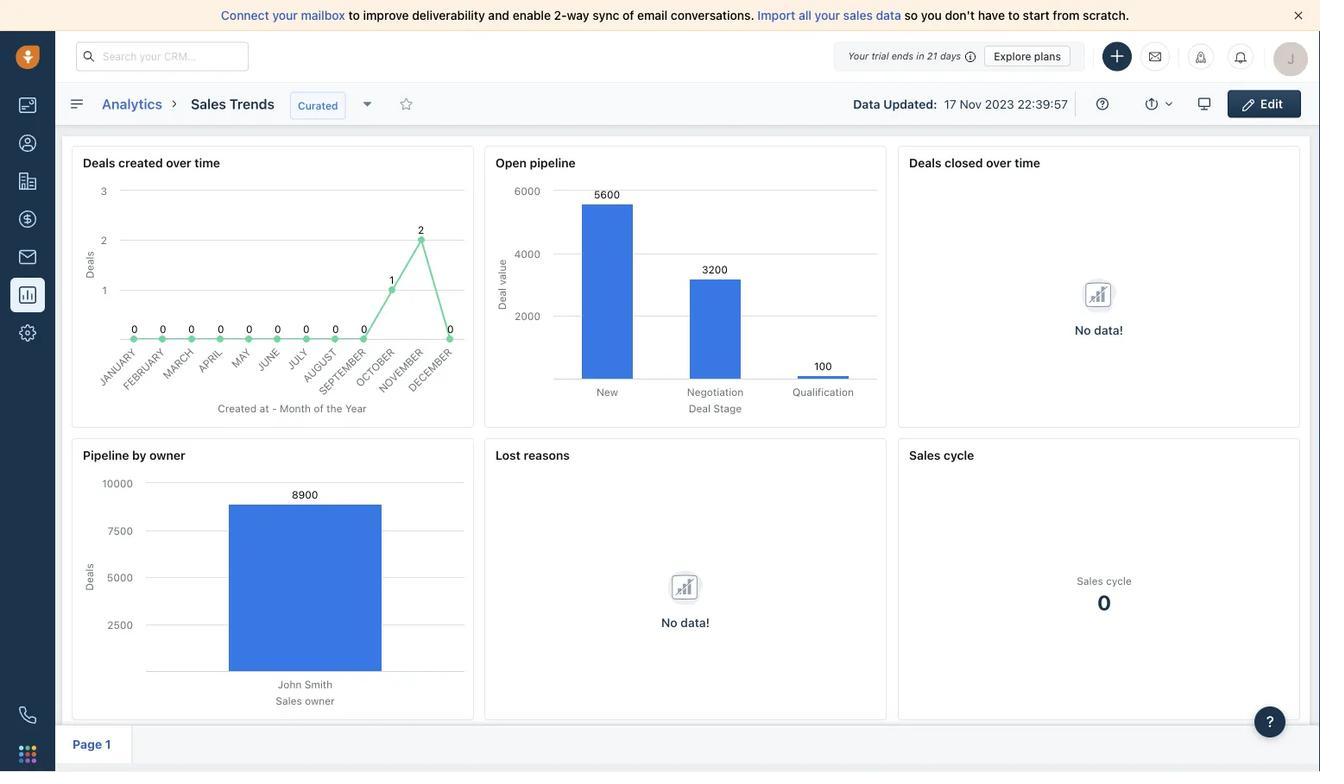 Task type: describe. For each thing, give the bounding box(es) containing it.
import all your sales data link
[[758, 8, 905, 22]]

way
[[567, 8, 590, 22]]

Search your CRM... text field
[[76, 42, 249, 71]]

mailbox
[[301, 8, 345, 22]]

days
[[940, 51, 961, 62]]

enable
[[513, 8, 551, 22]]

from
[[1053, 8, 1080, 22]]

so
[[905, 8, 918, 22]]

email
[[637, 8, 668, 22]]

trial
[[872, 51, 889, 62]]

connect your mailbox to improve deliverability and enable 2-way sync of email conversations. import all your sales data so you don't have to start from scratch.
[[221, 8, 1130, 22]]

phone image
[[19, 707, 36, 725]]

improve
[[363, 8, 409, 22]]

explore plans link
[[985, 46, 1071, 67]]

all
[[799, 8, 812, 22]]

connect
[[221, 8, 269, 22]]

data
[[876, 8, 902, 22]]

21
[[927, 51, 938, 62]]

explore plans
[[994, 50, 1061, 62]]

and
[[488, 8, 510, 22]]

don't
[[945, 8, 975, 22]]

your trial ends in 21 days
[[848, 51, 961, 62]]

connect your mailbox link
[[221, 8, 348, 22]]

freshworks switcher image
[[19, 746, 36, 764]]



Task type: vqa. For each thing, say whether or not it's contained in the screenshot.
bottommost (
no



Task type: locate. For each thing, give the bounding box(es) containing it.
to
[[348, 8, 360, 22], [1008, 8, 1020, 22]]

sales
[[844, 8, 873, 22]]

scratch.
[[1083, 8, 1130, 22]]

your left mailbox
[[272, 8, 298, 22]]

1 horizontal spatial to
[[1008, 8, 1020, 22]]

email image
[[1150, 49, 1162, 64]]

to right mailbox
[[348, 8, 360, 22]]

2-
[[554, 8, 567, 22]]

of
[[623, 8, 634, 22]]

your
[[272, 8, 298, 22], [815, 8, 840, 22]]

conversations.
[[671, 8, 755, 22]]

start
[[1023, 8, 1050, 22]]

phone element
[[10, 699, 45, 733]]

1 your from the left
[[272, 8, 298, 22]]

2 your from the left
[[815, 8, 840, 22]]

plans
[[1035, 50, 1061, 62]]

ends
[[892, 51, 914, 62]]

you
[[921, 8, 942, 22]]

your right all
[[815, 8, 840, 22]]

deliverability
[[412, 8, 485, 22]]

2 to from the left
[[1008, 8, 1020, 22]]

in
[[917, 51, 925, 62]]

explore
[[994, 50, 1032, 62]]

0 horizontal spatial to
[[348, 8, 360, 22]]

your
[[848, 51, 869, 62]]

0 horizontal spatial your
[[272, 8, 298, 22]]

1 horizontal spatial your
[[815, 8, 840, 22]]

1 to from the left
[[348, 8, 360, 22]]

to left start
[[1008, 8, 1020, 22]]

import
[[758, 8, 796, 22]]

sync
[[593, 8, 619, 22]]

have
[[978, 8, 1005, 22]]

close image
[[1295, 11, 1303, 20]]



